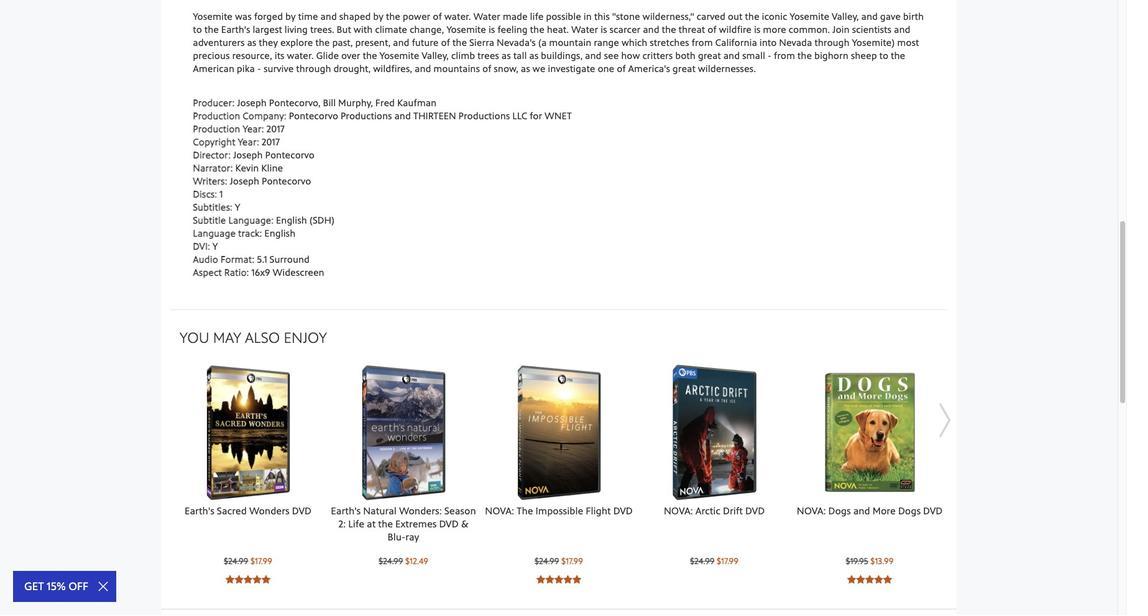 Task type: vqa. For each thing, say whether or not it's contained in the screenshot.
Home on the left
no



Task type: locate. For each thing, give the bounding box(es) containing it.
as right tall
[[529, 50, 538, 62]]

earth's inside earth's natural wonders: season 2: life at the extremes dvd & blu-ray
[[331, 505, 361, 517]]

y up language:
[[235, 201, 240, 213]]

0 vertical spatial from
[[692, 37, 713, 48]]

0 horizontal spatial valley,
[[422, 50, 449, 62]]

2 horizontal spatial $24.99 $17.99
[[690, 556, 739, 567]]

this
[[594, 11, 610, 22]]

the down nevada
[[797, 50, 812, 62]]

is down this
[[601, 24, 607, 35]]

production down producer:
[[193, 110, 240, 122]]

slide carousel right image
[[939, 404, 950, 437]]

rating is 5 out of 5 stars element for impossible
[[536, 575, 581, 588]]

pontecorvo up kline
[[265, 149, 315, 161]]

nova: for nova: the impossible flight dvd
[[485, 505, 514, 517]]

for
[[530, 110, 542, 122]]

1 vertical spatial production
[[193, 123, 240, 135]]

0 vertical spatial english
[[276, 214, 307, 226]]

0 vertical spatial through
[[815, 37, 850, 48]]

is up sierra
[[489, 24, 495, 35]]

sacred
[[217, 505, 247, 517]]

year:
[[243, 123, 264, 135], [238, 136, 259, 148]]

"stone
[[612, 11, 640, 22]]

1 $17.99 from the left
[[250, 556, 272, 567]]

change,
[[410, 24, 444, 35]]

earth's natural wonders: season 2: life at the extremes dvd & blu-ray link
[[326, 505, 481, 544]]

1 is from the left
[[489, 24, 495, 35]]

16x9
[[251, 267, 270, 278]]

- down into
[[768, 50, 771, 62]]

also
[[245, 328, 280, 347]]

nova: for nova: arctic drift dvd
[[664, 505, 693, 517]]

$12.49
[[405, 556, 428, 567]]

2 horizontal spatial earth's
[[331, 505, 361, 517]]

production up 'copyright'
[[193, 123, 240, 135]]

the up stretches
[[662, 24, 676, 35]]

company:
[[243, 110, 286, 122]]

is up into
[[754, 24, 761, 35]]

dogs
[[828, 505, 851, 517], [898, 505, 921, 517]]

1 nova: from the left
[[485, 505, 514, 517]]

life
[[348, 518, 364, 530]]

1 horizontal spatial to
[[879, 50, 888, 62]]

2017
[[266, 123, 284, 135], [262, 136, 280, 148]]

0 horizontal spatial from
[[692, 37, 713, 48]]

y down language at top
[[212, 241, 218, 252]]

nova: inside nova: dogs and more dogs dvd link
[[797, 505, 826, 517]]

0 vertical spatial -
[[768, 50, 771, 62]]

0 horizontal spatial great
[[672, 63, 696, 75]]

its
[[275, 50, 284, 62]]

1 vertical spatial valley,
[[422, 50, 449, 62]]

$17.99 for wonders
[[250, 556, 272, 567]]

was
[[235, 11, 252, 22]]

english
[[276, 214, 307, 226], [264, 228, 295, 239]]

possible
[[546, 11, 581, 22]]

nova: dogs and more dogs dvd
[[797, 505, 943, 517]]

the
[[517, 505, 533, 517]]

may
[[213, 328, 241, 347]]

of
[[433, 11, 442, 22], [707, 24, 717, 35], [441, 37, 450, 48], [482, 63, 491, 75], [617, 63, 626, 75]]

2 by from the left
[[373, 11, 383, 22]]

1 horizontal spatial $17.99
[[561, 556, 583, 567]]

0 vertical spatial year:
[[243, 123, 264, 135]]

through up bighorn
[[815, 37, 850, 48]]

water down the in on the right top of page
[[571, 24, 598, 35]]

over
[[341, 50, 360, 62]]

1 horizontal spatial from
[[774, 50, 795, 62]]

2 nova: from the left
[[664, 505, 693, 517]]

star image
[[235, 575, 244, 585], [244, 575, 253, 585], [253, 575, 262, 585], [262, 575, 271, 585], [536, 575, 545, 585], [545, 575, 554, 585], [563, 575, 572, 585], [865, 575, 874, 585]]

extremes
[[395, 518, 437, 530]]

from down nevada
[[774, 50, 795, 62]]

yosemite
[[193, 11, 232, 22], [790, 11, 829, 22], [446, 24, 486, 35], [380, 50, 419, 62]]

earth's up the '2:'
[[331, 505, 361, 517]]

0 vertical spatial great
[[698, 50, 721, 62]]

yosemite up common.
[[790, 11, 829, 22]]

0 horizontal spatial productions
[[341, 110, 392, 122]]

earth's
[[221, 24, 250, 35], [185, 505, 214, 517], [331, 505, 361, 517]]

stretches
[[650, 37, 689, 48]]

$17.99 down drift
[[717, 556, 739, 567]]

4 $24.99 from the left
[[690, 556, 714, 567]]

$24.99 $17.99 for impossible
[[535, 556, 583, 567]]

the down most
[[891, 50, 905, 62]]

bill
[[323, 97, 336, 109]]

y
[[235, 201, 240, 213], [212, 241, 218, 252]]

the up adventurers
[[204, 24, 219, 35]]

1 vertical spatial great
[[672, 63, 696, 75]]

1 $24.99 from the left
[[224, 556, 248, 567]]

to down yosemite)
[[879, 50, 888, 62]]

2 rating is 5 out of 5 stars element from the left
[[536, 575, 581, 588]]

dvd right more
[[923, 505, 943, 517]]

nevada
[[779, 37, 812, 48]]

$24.99 $17.99 down nova: arctic drift dvd link
[[690, 556, 739, 567]]

year: up kevin
[[238, 136, 259, 148]]

4 star image from the left
[[847, 575, 856, 585]]

1 vertical spatial through
[[296, 63, 331, 75]]

and down california
[[723, 50, 740, 62]]

0 vertical spatial production
[[193, 110, 240, 122]]

1 vertical spatial water.
[[287, 50, 314, 62]]

dvd right flight
[[613, 505, 633, 517]]

1 horizontal spatial great
[[698, 50, 721, 62]]

1 horizontal spatial by
[[373, 11, 383, 22]]

0 horizontal spatial is
[[489, 24, 495, 35]]

star image
[[225, 575, 235, 585], [554, 575, 563, 585], [572, 575, 581, 585], [847, 575, 856, 585], [856, 575, 865, 585], [874, 575, 883, 585], [883, 575, 892, 585]]

both
[[675, 50, 696, 62]]

from down threat
[[692, 37, 713, 48]]

1 productions from the left
[[341, 110, 392, 122]]

dvd inside earth's sacred wonders dvd link
[[292, 505, 311, 517]]

year: down company: at the left
[[243, 123, 264, 135]]

nova: inside nova: the impossible flight dvd link
[[485, 505, 514, 517]]

0 horizontal spatial by
[[285, 11, 296, 22]]

nova: dogs and more dogs dvd link
[[792, 505, 947, 518]]

as up the snow,
[[502, 50, 511, 62]]

1 horizontal spatial rating is 5 out of 5 stars element
[[536, 575, 581, 588]]

and
[[320, 11, 337, 22], [861, 11, 878, 22], [643, 24, 659, 35], [894, 24, 910, 35], [393, 37, 409, 48], [585, 50, 601, 62], [723, 50, 740, 62], [415, 63, 431, 75], [394, 110, 411, 122], [853, 505, 870, 517]]

0 vertical spatial water.
[[444, 11, 471, 22]]

1 horizontal spatial nova:
[[664, 505, 693, 517]]

pontecorvo,
[[269, 97, 321, 109]]

great up wildernesses.
[[698, 50, 721, 62]]

0 horizontal spatial to
[[193, 24, 202, 35]]

dvd inside earth's natural wonders: season 2: life at the extremes dvd & blu-ray
[[439, 518, 459, 530]]

0 vertical spatial y
[[235, 201, 240, 213]]

$24.99 $17.99 down earth's sacred wonders dvd link
[[224, 556, 272, 567]]

3 star image from the left
[[253, 575, 262, 585]]

the up climb
[[452, 37, 467, 48]]

0 horizontal spatial water.
[[287, 50, 314, 62]]

2017 up kline
[[262, 136, 280, 148]]

with
[[354, 24, 373, 35]]

valley, up join
[[832, 11, 859, 22]]

1 vertical spatial 2017
[[262, 136, 280, 148]]

$19.95 $13.99
[[846, 556, 894, 567]]

$24.99 down blu-
[[379, 556, 403, 567]]

yosemite up adventurers
[[193, 11, 232, 22]]

most
[[897, 37, 919, 48]]

productions down murphy,
[[341, 110, 392, 122]]

english left (sdh)
[[276, 214, 307, 226]]

and down climate
[[393, 37, 409, 48]]

1 rating is 5 out of 5 stars element from the left
[[225, 575, 271, 588]]

earth's left sacred
[[185, 505, 214, 517]]

1 horizontal spatial dogs
[[898, 505, 921, 517]]

$24.99 $17.99
[[224, 556, 272, 567], [535, 556, 583, 567], [690, 556, 739, 567]]

1 vertical spatial water
[[571, 24, 598, 35]]

and left more
[[853, 505, 870, 517]]

2017 down company: at the left
[[266, 123, 284, 135]]

great down the both
[[672, 63, 696, 75]]

1 horizontal spatial y
[[235, 201, 240, 213]]

scarcer
[[610, 24, 640, 35]]

common.
[[789, 24, 830, 35]]

at
[[367, 518, 376, 530]]

$24.99 $17.99 down nova: the impossible flight dvd link
[[535, 556, 583, 567]]

and inside nova: dogs and more dogs dvd link
[[853, 505, 870, 517]]

1 vertical spatial y
[[212, 241, 218, 252]]

dvd inside nova: arctic drift dvd link
[[745, 505, 765, 517]]

water. up sierra
[[444, 11, 471, 22]]

earth's for earth's natural wonders: season 2: life at the extremes dvd & blu-ray
[[331, 505, 361, 517]]

$17.99 down nova: the impossible flight dvd link
[[561, 556, 583, 567]]

nova:
[[485, 505, 514, 517], [664, 505, 693, 517], [797, 505, 826, 517]]

1 vertical spatial to
[[879, 50, 888, 62]]

$24.99 down sacred
[[224, 556, 248, 567]]

trees.
[[310, 24, 334, 35]]

pika
[[237, 63, 255, 75]]

nova: inside nova: arctic drift dvd link
[[664, 505, 693, 517]]

rating is 5 out of 5 stars element
[[225, 575, 271, 588], [536, 575, 581, 588]]

pontecorvo
[[289, 110, 338, 122], [265, 149, 315, 161], [262, 175, 311, 187]]

water up sierra
[[473, 11, 500, 22]]

the down life
[[530, 24, 544, 35]]

2 $17.99 from the left
[[561, 556, 583, 567]]

join
[[832, 24, 850, 35]]

1 by from the left
[[285, 11, 296, 22]]

1 star image from the left
[[225, 575, 235, 585]]

2 $24.99 from the left
[[379, 556, 403, 567]]

as up resource,
[[247, 37, 256, 48]]

0 vertical spatial water
[[473, 11, 500, 22]]

3 nova: from the left
[[797, 505, 826, 517]]

rating is 4.8 out of 5 stars element
[[847, 575, 892, 588]]

joseph up company: at the left
[[237, 97, 267, 109]]

narrator:
[[193, 162, 233, 174]]

dogs right more
[[898, 505, 921, 517]]

0 horizontal spatial earth's
[[185, 505, 214, 517]]

0 horizontal spatial -
[[257, 63, 261, 75]]

in
[[584, 11, 592, 22]]

$24.99 $17.99 for wonders
[[224, 556, 272, 567]]

sierra
[[469, 37, 494, 48]]

by up climate
[[373, 11, 383, 22]]

$17.99 down wonders
[[250, 556, 272, 567]]

0 horizontal spatial $17.99
[[250, 556, 272, 567]]

through down glide
[[296, 63, 331, 75]]

$24.99 down nova: the impossible flight dvd link
[[535, 556, 559, 567]]

2 horizontal spatial $17.99
[[717, 556, 739, 567]]

1 vertical spatial from
[[774, 50, 795, 62]]

-
[[768, 50, 771, 62], [257, 63, 261, 75]]

productions left llc
[[459, 110, 510, 122]]

small
[[742, 50, 765, 62]]

1 horizontal spatial is
[[601, 24, 607, 35]]

dvi:
[[193, 241, 210, 252]]

1 horizontal spatial -
[[768, 50, 771, 62]]

0 vertical spatial to
[[193, 24, 202, 35]]

water.
[[444, 11, 471, 22], [287, 50, 314, 62]]

0 horizontal spatial through
[[296, 63, 331, 75]]

the down natural
[[378, 518, 393, 530]]

the up climate
[[386, 11, 400, 22]]

writers:
[[193, 175, 227, 187]]

dvd right wonders
[[292, 505, 311, 517]]

0 horizontal spatial dogs
[[828, 505, 851, 517]]

aspect
[[193, 267, 222, 278]]

earth's sacred wonders dvd image
[[180, 365, 316, 502]]

0 vertical spatial valley,
[[832, 11, 859, 22]]

format:
[[220, 254, 254, 265]]

pontecorvo down bill at top
[[289, 110, 338, 122]]

- right pika
[[257, 63, 261, 75]]

you
[[180, 328, 209, 347]]

dogs left more
[[828, 505, 851, 517]]

they
[[259, 37, 278, 48]]

great
[[698, 50, 721, 62], [672, 63, 696, 75]]

3 $24.99 from the left
[[535, 556, 559, 567]]

3 $24.99 $17.99 from the left
[[690, 556, 739, 567]]

sheep
[[851, 50, 877, 62]]

0 horizontal spatial $24.99 $17.99
[[224, 556, 272, 567]]

fred
[[375, 97, 395, 109]]

water. down explore
[[287, 50, 314, 62]]

2 is from the left
[[601, 24, 607, 35]]

$24.99 for natural
[[379, 556, 403, 567]]

of down trees
[[482, 63, 491, 75]]

1 $24.99 $17.99 from the left
[[224, 556, 272, 567]]

$24.99 down arctic
[[690, 556, 714, 567]]

resource,
[[232, 50, 272, 62]]

joseph down kevin
[[230, 175, 259, 187]]

widescreen
[[273, 267, 324, 278]]

impossible
[[536, 505, 583, 517]]

1 horizontal spatial productions
[[459, 110, 510, 122]]

7 star image from the left
[[563, 575, 572, 585]]

which
[[621, 37, 647, 48]]

pontecorvo down kline
[[262, 175, 311, 187]]

4 star image from the left
[[262, 575, 271, 585]]

0 horizontal spatial rating is 5 out of 5 stars element
[[225, 575, 271, 588]]

2 $24.99 $17.99 from the left
[[535, 556, 583, 567]]

0 horizontal spatial nova:
[[485, 505, 514, 517]]

of down carved
[[707, 24, 717, 35]]

and down kaufman
[[394, 110, 411, 122]]

dvd right drift
[[745, 505, 765, 517]]

to up adventurers
[[193, 24, 202, 35]]

rating is 5 out of 5 stars element for wonders
[[225, 575, 271, 588]]

earth's down was
[[221, 24, 250, 35]]

3 $17.99 from the left
[[717, 556, 739, 567]]

valley, down future
[[422, 50, 449, 62]]

by up living
[[285, 11, 296, 22]]

2 horizontal spatial is
[[754, 24, 761, 35]]

see
[[604, 50, 619, 62]]

investigate
[[548, 63, 595, 75]]

heat.
[[547, 24, 569, 35]]

joseph up kevin
[[233, 149, 263, 161]]

7 star image from the left
[[883, 575, 892, 585]]

1 vertical spatial pontecorvo
[[265, 149, 315, 161]]

2 dogs from the left
[[898, 505, 921, 517]]

the inside earth's natural wonders: season 2: life at the extremes dvd & blu-ray
[[378, 518, 393, 530]]

1 horizontal spatial $24.99 $17.99
[[535, 556, 583, 567]]

discs:
[[193, 188, 217, 200]]

subtitle
[[193, 214, 226, 226]]

yosemite was forged by time and shaped by the power of water. water made life possible in this "stone wilderness," carved out the iconic yosemite valley, and gave birth to the earth's largest living trees. but with climate change, yosemite is feeling the heat. water is scarcer and the threat of wildfire is more common. join scientists and adventurers as they explore the past, present, and future of the sierra nevada's (a mountain range which stretches from california into nevada through yosemite) most precious resource, its water. glide over the yosemite valley, climb trees as tall as buildings, and see how critters both great and small - from the bighorn sheep to the american pika - survive through drought, wildfires, and mountains of snow, as we investigate one of america's great wildernesses.
[[193, 11, 924, 75]]

2 horizontal spatial nova:
[[797, 505, 826, 517]]

1 horizontal spatial earth's
[[221, 24, 250, 35]]

english up surround
[[264, 228, 295, 239]]

dvd left &
[[439, 518, 459, 530]]



Task type: describe. For each thing, give the bounding box(es) containing it.
more
[[763, 24, 786, 35]]

wonders
[[249, 505, 290, 517]]

nova: arctic drift dvd link
[[637, 505, 792, 518]]

1 horizontal spatial water
[[571, 24, 598, 35]]

producer: joseph pontecorvo, bill murphy, fred kaufman production company: pontecorvo productions and thirteen productions llc for wnet production year: 2017 copyright year: 2017 director: joseph pontecorvo narrator: kevin kline writers: joseph pontecorvo discs: 1 subtitles: y subtitle language: english (sdh) language track: english dvi: y audio format: 5.1 surround aspect ratio: 16x9 widescreen
[[193, 97, 572, 278]]

1 horizontal spatial valley,
[[832, 11, 859, 22]]

california
[[715, 37, 757, 48]]

out
[[728, 11, 743, 22]]

nova: the impossible flight dvd link
[[481, 505, 637, 518]]

made
[[503, 11, 528, 22]]

language
[[193, 228, 236, 239]]

&
[[461, 518, 469, 530]]

5 star image from the left
[[536, 575, 545, 585]]

$24.99 $12.49
[[379, 556, 428, 567]]

nova: for nova: dogs and more dogs dvd
[[797, 505, 826, 517]]

precious
[[193, 50, 230, 62]]

and down future
[[415, 63, 431, 75]]

0 horizontal spatial water
[[473, 11, 500, 22]]

nova: arctic drift dvd
[[664, 505, 765, 517]]

2 star image from the left
[[554, 575, 563, 585]]

threat
[[679, 24, 705, 35]]

$24.99 for arctic
[[690, 556, 714, 567]]

of right "one"
[[617, 63, 626, 75]]

earth's sacred wonders dvd link
[[170, 505, 326, 518]]

american
[[193, 63, 234, 75]]

$17.99 for drift
[[717, 556, 739, 567]]

arctic
[[695, 505, 720, 517]]

1 vertical spatial -
[[257, 63, 261, 75]]

climb
[[451, 50, 475, 62]]

nova: the impossible flight dvd image
[[490, 365, 627, 502]]

1 vertical spatial english
[[264, 228, 295, 239]]

climate
[[375, 24, 407, 35]]

track:
[[238, 228, 262, 239]]

5.1
[[257, 254, 267, 265]]

3 star image from the left
[[572, 575, 581, 585]]

kline
[[261, 162, 283, 174]]

future
[[412, 37, 439, 48]]

natural
[[363, 505, 397, 517]]

yosemite up sierra
[[446, 24, 486, 35]]

8 star image from the left
[[865, 575, 874, 585]]

iconic
[[762, 11, 787, 22]]

drift
[[723, 505, 743, 517]]

$24.99 for sacred
[[224, 556, 248, 567]]

and inside producer: joseph pontecorvo, bill murphy, fred kaufman production company: pontecorvo productions and thirteen productions llc for wnet production year: 2017 copyright year: 2017 director: joseph pontecorvo narrator: kevin kline writers: joseph pontecorvo discs: 1 subtitles: y subtitle language: english (sdh) language track: english dvi: y audio format: 5.1 surround aspect ratio: 16x9 widescreen
[[394, 110, 411, 122]]

the down trees.
[[315, 37, 330, 48]]

1 dogs from the left
[[828, 505, 851, 517]]

blu-
[[388, 531, 405, 543]]

6 star image from the left
[[874, 575, 883, 585]]

nova: dogs and more dogs dvd image
[[801, 365, 938, 502]]

dvd inside nova: the impossible flight dvd link
[[613, 505, 633, 517]]

as left we
[[521, 63, 530, 75]]

nova: arctic drift dvd image
[[646, 365, 783, 502]]

wildfires,
[[373, 63, 412, 75]]

0 vertical spatial pontecorvo
[[289, 110, 338, 122]]

3 is from the left
[[754, 24, 761, 35]]

$17.99 for impossible
[[561, 556, 583, 567]]

and up most
[[894, 24, 910, 35]]

1 star image from the left
[[235, 575, 244, 585]]

1 vertical spatial year:
[[238, 136, 259, 148]]

scientists
[[852, 24, 891, 35]]

survive
[[264, 63, 294, 75]]

2 vertical spatial pontecorvo
[[262, 175, 311, 187]]

$19.95
[[846, 556, 868, 567]]

murphy,
[[338, 97, 373, 109]]

you may also enjoy
[[180, 328, 327, 347]]

wilderness,"
[[642, 11, 694, 22]]

feeling
[[497, 24, 528, 35]]

0 vertical spatial joseph
[[237, 97, 267, 109]]

mountain
[[549, 37, 591, 48]]

earth's natural wonders: season 2: life at the extremes dvd & blu-ray image
[[335, 365, 472, 502]]

surround
[[270, 254, 310, 265]]

tall
[[513, 50, 527, 62]]

season
[[444, 505, 476, 517]]

1
[[220, 188, 223, 200]]

mountains
[[433, 63, 480, 75]]

0 horizontal spatial y
[[212, 241, 218, 252]]

$24.99 $17.99 for drift
[[690, 556, 739, 567]]

explore
[[280, 37, 313, 48]]

shaped
[[339, 11, 371, 22]]

2 productions from the left
[[459, 110, 510, 122]]

enjoy
[[284, 328, 327, 347]]

copyright
[[193, 136, 235, 148]]

yosemite up 'wildfires,'
[[380, 50, 419, 62]]

5 star image from the left
[[856, 575, 865, 585]]

and up which
[[643, 24, 659, 35]]

critters
[[642, 50, 673, 62]]

america's
[[628, 63, 670, 75]]

1 production from the top
[[193, 110, 240, 122]]

buildings,
[[541, 50, 583, 62]]

wnet
[[545, 110, 572, 122]]

0 vertical spatial 2017
[[266, 123, 284, 135]]

dvd inside nova: dogs and more dogs dvd link
[[923, 505, 943, 517]]

we
[[532, 63, 545, 75]]

glide
[[316, 50, 339, 62]]

earth's for earth's sacred wonders dvd
[[185, 505, 214, 517]]

and up scientists
[[861, 11, 878, 22]]

2 vertical spatial joseph
[[230, 175, 259, 187]]

present,
[[355, 37, 391, 48]]

$24.99 for the
[[535, 556, 559, 567]]

the right out
[[745, 11, 759, 22]]

2 production from the top
[[193, 123, 240, 135]]

adventurers
[[193, 37, 245, 48]]

thirteen
[[413, 110, 456, 122]]

1 horizontal spatial water.
[[444, 11, 471, 22]]

1 horizontal spatial through
[[815, 37, 850, 48]]

6 star image from the left
[[545, 575, 554, 585]]

$13.99
[[870, 556, 894, 567]]

bighorn
[[814, 50, 848, 62]]

wildernesses.
[[698, 63, 756, 75]]

2 star image from the left
[[244, 575, 253, 585]]

carved
[[697, 11, 725, 22]]

and up trees.
[[320, 11, 337, 22]]

audio
[[193, 254, 218, 265]]

of up 'change,'
[[433, 11, 442, 22]]

but
[[337, 24, 351, 35]]

of right future
[[441, 37, 450, 48]]

and left see
[[585, 50, 601, 62]]

1 vertical spatial joseph
[[233, 149, 263, 161]]

largest
[[253, 24, 282, 35]]

forged
[[254, 11, 283, 22]]

kaufman
[[397, 97, 436, 109]]

living
[[285, 24, 308, 35]]

nova: the impossible flight dvd
[[485, 505, 633, 517]]

llc
[[512, 110, 527, 122]]

language:
[[228, 214, 274, 226]]

earth's sacred wonders dvd
[[185, 505, 311, 517]]

earth's inside yosemite was forged by time and shaped by the power of water. water made life possible in this "stone wilderness," carved out the iconic yosemite valley, and gave birth to the earth's largest living trees. but with climate change, yosemite is feeling the heat. water is scarcer and the threat of wildfire is more common. join scientists and adventurers as they explore the past, present, and future of the sierra nevada's (a mountain range which stretches from california into nevada through yosemite) most precious resource, its water. glide over the yosemite valley, climb trees as tall as buildings, and see how critters both great and small - from the bighorn sheep to the american pika - survive through drought, wildfires, and mountains of snow, as we investigate one of america's great wildernesses.
[[221, 24, 250, 35]]

time
[[298, 11, 318, 22]]

subtitles:
[[193, 201, 232, 213]]

the down present,
[[363, 50, 377, 62]]

range
[[594, 37, 619, 48]]



